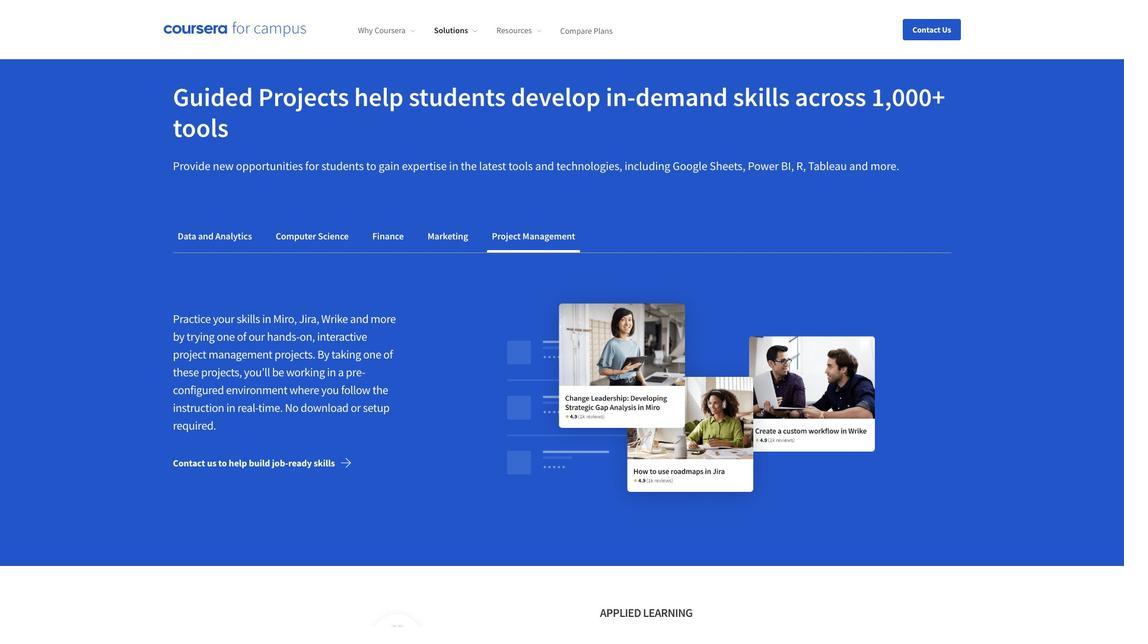Task type: describe. For each thing, give the bounding box(es) containing it.
these
[[173, 365, 199, 380]]

tableau
[[809, 159, 847, 173]]

marketing button
[[423, 222, 473, 251]]

in left the miro,
[[262, 312, 271, 327]]

coursera
[[375, 25, 406, 36]]

computer science button
[[271, 222, 354, 251]]

on,
[[300, 329, 315, 344]]

real-
[[237, 401, 258, 416]]

projects.
[[275, 347, 315, 362]]

data and analytics
[[178, 230, 252, 242]]

solutions
[[434, 25, 468, 36]]

0 vertical spatial one
[[217, 329, 235, 344]]

practice your skills in miro, jira, wrike and more by trying one of our hands-on, interactive project management projects. by taking one of these projects, you'll be working in a pre- configured environment where you follow the instruction in real-time. no download or setup required.
[[173, 312, 396, 433]]

1,000+
[[872, 81, 946, 113]]

you
[[321, 383, 339, 398]]

environment
[[226, 383, 288, 398]]

skills for ready
[[314, 458, 335, 470]]

where
[[290, 383, 319, 398]]

follow
[[341, 383, 371, 398]]

applied
[[600, 606, 641, 621]]

across
[[795, 81, 867, 113]]

data and analytics button
[[173, 222, 257, 251]]

and left more.
[[850, 159, 869, 173]]

plans
[[594, 25, 613, 36]]

contact us button
[[903, 19, 961, 40]]

pre-
[[346, 365, 365, 380]]

time.
[[258, 401, 283, 416]]

compare
[[561, 25, 592, 36]]

the inside practice your skills in miro, jira, wrike and more by trying one of our hands-on, interactive project management projects. by taking one of these projects, you'll be working in a pre- configured environment where you follow the instruction in real-time. no download or setup required.
[[373, 383, 388, 398]]

r,
[[797, 159, 806, 173]]

project management button
[[487, 222, 580, 251]]

1 vertical spatial of
[[384, 347, 393, 362]]

students inside guided projects help students develop in-demand skills across 1,000+ tools
[[409, 81, 506, 113]]

why coursera link
[[358, 25, 415, 36]]

in right expertise
[[449, 159, 459, 173]]

content tabs tab list
[[173, 222, 952, 253]]

working
[[286, 365, 325, 380]]

projects,
[[201, 365, 242, 380]]

be
[[272, 365, 284, 380]]

download
[[301, 401, 349, 416]]

trying
[[187, 329, 215, 344]]

why coursera
[[358, 25, 406, 36]]

more
[[371, 312, 396, 327]]

build
[[249, 458, 270, 470]]

power
[[748, 159, 779, 173]]

computer
[[276, 230, 316, 242]]

skills for demand
[[733, 81, 790, 113]]

0 vertical spatial of
[[237, 329, 246, 344]]

latest
[[479, 159, 506, 173]]

compare plans
[[561, 25, 613, 36]]

science
[[318, 230, 349, 242]]

google
[[673, 159, 708, 173]]

wrike
[[321, 312, 348, 327]]

project
[[173, 347, 206, 362]]

contact us to help build job-ready skills link
[[173, 449, 361, 478]]

data
[[178, 230, 196, 242]]

opportunities
[[236, 159, 303, 173]]

instruction
[[173, 401, 224, 416]]

more.
[[871, 159, 900, 173]]

and left technologies,
[[535, 159, 554, 173]]

finance
[[373, 230, 404, 242]]

and inside practice your skills in miro, jira, wrike and more by trying one of our hands-on, interactive project management projects. by taking one of these projects, you'll be working in a pre- configured environment where you follow the instruction in real-time. no download or setup required.
[[350, 312, 369, 327]]

including
[[625, 159, 671, 173]]

finance button
[[368, 222, 409, 251]]

develop
[[511, 81, 601, 113]]

technologies,
[[557, 159, 623, 173]]

contact us to help build job-ready skills
[[173, 458, 335, 470]]

miro,
[[273, 312, 297, 327]]

new
[[213, 159, 234, 173]]

jira,
[[299, 312, 319, 327]]



Task type: vqa. For each thing, say whether or not it's contained in the screenshot.
Show associated with Show 8 more Button within the "Most Popular Certificates Collection" element
no



Task type: locate. For each thing, give the bounding box(es) containing it.
interactive
[[317, 329, 367, 344]]

setup
[[363, 401, 390, 416]]

to right us
[[218, 458, 227, 470]]

our
[[249, 329, 265, 344]]

0 vertical spatial help
[[354, 81, 404, 113]]

1 horizontal spatial the
[[461, 159, 477, 173]]

marketing
[[428, 230, 468, 242]]

contact inside button
[[913, 24, 941, 35]]

to left gain
[[366, 159, 377, 173]]

contact us
[[913, 24, 952, 35]]

us
[[943, 24, 952, 35]]

of left the our
[[237, 329, 246, 344]]

projects
[[258, 81, 349, 113]]

provide new opportunities for students to gain expertise in the latest tools and technologies, including google sheets, power bi, r, tableau and more.
[[173, 159, 900, 173]]

in left a
[[327, 365, 336, 380]]

and right data
[[198, 230, 214, 242]]

guided projects help students develop in-demand skills across 1,000+ tools
[[173, 81, 946, 144]]

0 vertical spatial the
[[461, 159, 477, 173]]

one up pre-
[[363, 347, 381, 362]]

0 horizontal spatial help
[[229, 458, 247, 470]]

1 horizontal spatial skills
[[314, 458, 335, 470]]

tools up provide
[[173, 112, 229, 144]]

contact
[[913, 24, 941, 35], [173, 458, 205, 470]]

for
[[305, 159, 319, 173]]

and
[[535, 159, 554, 173], [850, 159, 869, 173], [198, 230, 214, 242], [350, 312, 369, 327]]

analytics
[[215, 230, 252, 242]]

gain
[[379, 159, 400, 173]]

0 horizontal spatial contact
[[173, 458, 205, 470]]

and left more
[[350, 312, 369, 327]]

skills inside practice your skills in miro, jira, wrike and more by trying one of our hands-on, interactive project management projects. by taking one of these projects, you'll be working in a pre- configured environment where you follow the instruction in real-time. no download or setup required.
[[237, 312, 260, 327]]

1 vertical spatial contact
[[173, 458, 205, 470]]

by
[[173, 329, 185, 344]]

coursera for campus image
[[164, 21, 306, 38]]

0 horizontal spatial tools
[[173, 112, 229, 144]]

guided
[[173, 81, 253, 113]]

tools right latest in the top of the page
[[509, 159, 533, 173]]

1 vertical spatial help
[[229, 458, 247, 470]]

the up setup
[[373, 383, 388, 398]]

learning
[[643, 606, 693, 621]]

1 horizontal spatial of
[[384, 347, 393, 362]]

a
[[338, 365, 344, 380]]

0 vertical spatial to
[[366, 159, 377, 173]]

0 horizontal spatial students
[[321, 159, 364, 173]]

applied learning
[[600, 606, 693, 621]]

to
[[366, 159, 377, 173], [218, 458, 227, 470]]

management
[[523, 230, 576, 242]]

1 horizontal spatial help
[[354, 81, 404, 113]]

1 horizontal spatial to
[[366, 159, 377, 173]]

0 horizontal spatial one
[[217, 329, 235, 344]]

management
[[209, 347, 272, 362]]

0 vertical spatial contact
[[913, 24, 941, 35]]

1 vertical spatial skills
[[237, 312, 260, 327]]

students
[[409, 81, 506, 113], [321, 159, 364, 173]]

and inside button
[[198, 230, 214, 242]]

sheets,
[[710, 159, 746, 173]]

solutions link
[[434, 25, 478, 36]]

0 horizontal spatial the
[[373, 383, 388, 398]]

project management course image image
[[459, 282, 923, 519]]

1 vertical spatial one
[[363, 347, 381, 362]]

configured
[[173, 383, 224, 398]]

the left latest in the top of the page
[[461, 159, 477, 173]]

one down your
[[217, 329, 235, 344]]

hands-
[[267, 329, 300, 344]]

help
[[354, 81, 404, 113], [229, 458, 247, 470]]

1 horizontal spatial students
[[409, 81, 506, 113]]

practice
[[173, 312, 211, 327]]

0 vertical spatial tools
[[173, 112, 229, 144]]

1 vertical spatial students
[[321, 159, 364, 173]]

no
[[285, 401, 299, 416]]

project management
[[492, 230, 576, 242]]

help inside guided projects help students develop in-demand skills across 1,000+ tools
[[354, 81, 404, 113]]

in left real-
[[226, 401, 235, 416]]

expertise
[[402, 159, 447, 173]]

2 vertical spatial skills
[[314, 458, 335, 470]]

ready
[[288, 458, 312, 470]]

0 horizontal spatial of
[[237, 329, 246, 344]]

why
[[358, 25, 373, 36]]

us
[[207, 458, 217, 470]]

job-
[[272, 458, 288, 470]]

1 horizontal spatial one
[[363, 347, 381, 362]]

1 horizontal spatial contact
[[913, 24, 941, 35]]

one
[[217, 329, 235, 344], [363, 347, 381, 362]]

taking
[[332, 347, 361, 362]]

2 horizontal spatial skills
[[733, 81, 790, 113]]

computer science
[[276, 230, 349, 242]]

1 vertical spatial tools
[[509, 159, 533, 173]]

the
[[461, 159, 477, 173], [373, 383, 388, 398]]

contact for contact us
[[913, 24, 941, 35]]

contact for contact us to help build job-ready skills
[[173, 458, 205, 470]]

provide
[[173, 159, 211, 173]]

1 horizontal spatial tools
[[509, 159, 533, 173]]

1 vertical spatial the
[[373, 383, 388, 398]]

resources link
[[497, 25, 542, 36]]

resources
[[497, 25, 532, 36]]

in
[[449, 159, 459, 173], [262, 312, 271, 327], [327, 365, 336, 380], [226, 401, 235, 416]]

you'll
[[244, 365, 270, 380]]

required.
[[173, 419, 216, 433]]

compare plans link
[[561, 25, 613, 36]]

0 horizontal spatial skills
[[237, 312, 260, 327]]

0 vertical spatial students
[[409, 81, 506, 113]]

of
[[237, 329, 246, 344], [384, 347, 393, 362]]

demand
[[636, 81, 728, 113]]

0 vertical spatial skills
[[733, 81, 790, 113]]

0 horizontal spatial to
[[218, 458, 227, 470]]

tools
[[173, 112, 229, 144], [509, 159, 533, 173]]

1 vertical spatial to
[[218, 458, 227, 470]]

by
[[318, 347, 329, 362]]

tools inside guided projects help students develop in-demand skills across 1,000+ tools
[[173, 112, 229, 144]]

bi,
[[782, 159, 794, 173]]

your
[[213, 312, 235, 327]]

or
[[351, 401, 361, 416]]

in-
[[606, 81, 636, 113]]

skills inside guided projects help students develop in-demand skills across 1,000+ tools
[[733, 81, 790, 113]]

of down more
[[384, 347, 393, 362]]

project
[[492, 230, 521, 242]]



